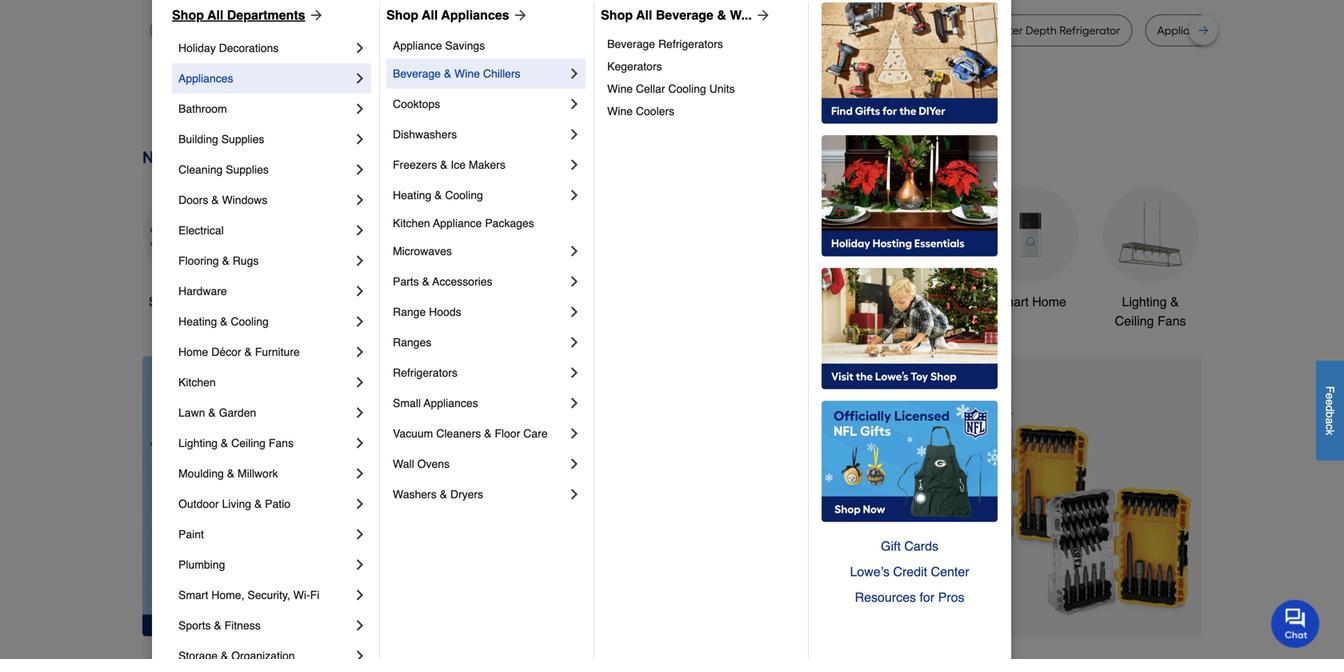 Task type: describe. For each thing, give the bounding box(es) containing it.
chevron right image for moulding & millwork
[[352, 466, 368, 482]]

paint
[[178, 528, 204, 541]]

chevron right image for appliances
[[352, 70, 368, 86]]

fitness
[[225, 619, 261, 632]]

1 horizontal spatial fans
[[1158, 314, 1187, 329]]

cards
[[905, 539, 939, 554]]

moulding & millwork link
[[178, 459, 352, 489]]

heating & cooling for bottommost heating & cooling link
[[178, 315, 269, 328]]

0 horizontal spatial bathroom
[[178, 102, 227, 115]]

ice
[[451, 158, 466, 171]]

kitchen for kitchen appliance packages
[[393, 217, 430, 230]]

supplies for cleaning supplies
[[226, 163, 269, 176]]

security,
[[248, 589, 290, 602]]

chevron right image for holiday decorations link
[[352, 40, 368, 56]]

all for deals
[[182, 294, 196, 309]]

freezers & ice makers
[[393, 158, 506, 171]]

cooling for wine cellar cooling units link
[[668, 82, 707, 95]]

outdoor tools & equipment
[[745, 294, 837, 329]]

decorations for holiday
[[219, 42, 279, 54]]

shop all beverage & w... link
[[601, 6, 771, 25]]

appliances link
[[178, 63, 352, 94]]

kegerators link
[[607, 55, 797, 78]]

all for departments
[[207, 8, 224, 22]]

washers & dryers
[[393, 488, 483, 501]]

beverage for savings
[[393, 67, 441, 80]]

gift cards link
[[822, 534, 998, 559]]

0 vertical spatial lighting & ceiling fans link
[[1103, 187, 1199, 331]]

smart home, security, wi-fi
[[178, 589, 320, 602]]

plumbing
[[178, 559, 225, 571]]

heating for right heating & cooling link
[[393, 189, 432, 202]]

chevron right image for hardware link
[[352, 283, 368, 299]]

shop
[[149, 294, 179, 309]]

lowe's credit center link
[[822, 559, 998, 585]]

cooktops
[[393, 98, 440, 110]]

coolers
[[636, 105, 675, 118]]

decorations for christmas
[[516, 314, 585, 329]]

chevron right image for microwaves
[[567, 243, 583, 259]]

cooktops link
[[393, 89, 567, 119]]

shop these last-minute gifts. $99 or less. quantities are limited and won't last. image
[[142, 357, 401, 637]]

outdoor for outdoor tools & equipment
[[745, 294, 791, 309]]

new deals every day during 25 days of deals image
[[142, 144, 1202, 171]]

tools link
[[383, 187, 479, 312]]

wine cellar cooling units link
[[607, 78, 797, 100]]

refrigerator for french door refrigerator
[[589, 24, 650, 37]]

washers
[[393, 488, 437, 501]]

chevron right image for electrical
[[352, 223, 368, 239]]

chevron right image for 'beverage & wine chillers' link
[[567, 66, 583, 82]]

small
[[393, 397, 421, 410]]

shop all departments link
[[172, 6, 325, 25]]

shop all beverage & w...
[[601, 8, 752, 22]]

a
[[1324, 418, 1337, 424]]

1 vertical spatial lighting & ceiling fans
[[178, 437, 294, 450]]

w...
[[730, 8, 752, 22]]

outdoor tools & equipment link
[[743, 187, 839, 331]]

hoods
[[429, 306, 462, 319]]

makers
[[469, 158, 506, 171]]

chevron right image for cooktops link
[[567, 96, 583, 112]]

christmas decorations link
[[503, 187, 599, 331]]

kitchen link
[[178, 367, 352, 398]]

outdoor living & patio link
[[178, 489, 352, 519]]

sports
[[178, 619, 211, 632]]

ge for ge profile
[[800, 24, 815, 37]]

packages
[[485, 217, 534, 230]]

chevron right image for doors & windows link
[[352, 192, 368, 208]]

chevron right image for "paint" link
[[352, 527, 368, 543]]

tools inside tools link
[[416, 294, 446, 309]]

1 vertical spatial heating & cooling link
[[178, 307, 352, 337]]

0 horizontal spatial lighting
[[178, 437, 218, 450]]

shop all appliances
[[387, 8, 509, 22]]

kitchen appliance packages link
[[393, 210, 583, 236]]

resources for pros
[[855, 590, 965, 605]]

1 vertical spatial appliances
[[178, 72, 233, 85]]

dishwashers
[[393, 128, 457, 141]]

profile for ge profile refrigerator
[[393, 24, 425, 37]]

savings
[[445, 39, 485, 52]]

chevron right image for the "wall ovens" link
[[567, 456, 583, 472]]

chevron right image for parts & accessories link
[[567, 274, 583, 290]]

appliance savings link
[[393, 33, 583, 58]]

floor
[[495, 427, 520, 440]]

chevron right image for dishwashers
[[567, 126, 583, 142]]

chevron right image for bathroom
[[352, 101, 368, 117]]

arrow left image
[[440, 497, 456, 513]]

moulding
[[178, 467, 224, 480]]

deals
[[199, 294, 232, 309]]

gift
[[881, 539, 901, 554]]

freezers
[[393, 158, 437, 171]]

chevron right image for smart home, security, wi-fi
[[352, 587, 368, 603]]

equipment
[[760, 314, 821, 329]]

chevron right image for home décor & furniture
[[352, 344, 368, 360]]

chevron right image for vacuum cleaners & floor care
[[567, 426, 583, 442]]

1 vertical spatial refrigerators
[[393, 367, 458, 379]]

outdoor for outdoor living & patio
[[178, 498, 219, 511]]

french door refrigerator
[[525, 24, 650, 37]]

& inside outdoor tools & equipment
[[828, 294, 837, 309]]

microwaves link
[[393, 236, 567, 267]]

chevron right image for refrigerators
[[567, 365, 583, 381]]

lawn
[[178, 407, 205, 419]]

doors & windows
[[178, 194, 268, 206]]

0 vertical spatial beverage
[[656, 8, 714, 22]]

vacuum cleaners & floor care
[[393, 427, 548, 440]]

2 vertical spatial appliances
[[424, 397, 478, 410]]

for
[[920, 590, 935, 605]]

parts & accessories
[[393, 275, 493, 288]]

electrical link
[[178, 215, 352, 246]]

wall
[[393, 458, 414, 471]]

resources
[[855, 590, 916, 605]]

2 e from the top
[[1324, 399, 1337, 406]]

chevron right image for building supplies link
[[352, 131, 368, 147]]

credit
[[894, 565, 928, 579]]

chevron right image for 'outdoor living & patio' link
[[352, 496, 368, 512]]

wine for wine cellar cooling units
[[607, 82, 633, 95]]

arrow right image for shop all departments
[[305, 7, 325, 23]]

0 vertical spatial bathroom link
[[178, 94, 352, 124]]

refrigerator for counter depth refrigerator
[[1060, 24, 1121, 37]]

beverage refrigerators link
[[607, 33, 797, 55]]

officially licensed n f l gifts. shop now. image
[[822, 401, 998, 523]]

moulding & millwork
[[178, 467, 278, 480]]

flooring & rugs link
[[178, 246, 352, 276]]

flooring & rugs
[[178, 255, 259, 267]]

up to 50 percent off select tools and accessories. image
[[427, 357, 1202, 637]]

all for appliances
[[422, 8, 438, 22]]

1 vertical spatial appliance
[[433, 217, 482, 230]]

chevron right image for range hoods
[[567, 304, 583, 320]]

1 horizontal spatial bathroom
[[883, 294, 939, 309]]

doors
[[178, 194, 208, 206]]

holiday decorations
[[178, 42, 279, 54]]

range
[[393, 306, 426, 319]]

wall ovens link
[[393, 449, 567, 479]]

0 vertical spatial appliance
[[393, 39, 442, 52]]

kitchen appliance packages
[[393, 217, 534, 230]]

wall ovens
[[393, 458, 450, 471]]

1 e from the top
[[1324, 393, 1337, 399]]

holiday
[[178, 42, 216, 54]]

chevron right image for flooring & rugs
[[352, 253, 368, 269]]

ranges
[[393, 336, 432, 349]]

holiday hosting essentials. image
[[822, 135, 998, 257]]

smart home
[[995, 294, 1067, 309]]

1 vertical spatial bathroom link
[[863, 187, 959, 312]]

beverage & wine chillers
[[393, 67, 521, 80]]



Task type: vqa. For each thing, say whether or not it's contained in the screenshot.
Bathroom to the right
yes



Task type: locate. For each thing, give the bounding box(es) containing it.
chevron right image for washers & dryers
[[567, 487, 583, 503]]

refrigerators
[[659, 38, 723, 50], [393, 367, 458, 379]]

2 refrigerator from the left
[[589, 24, 650, 37]]

1 profile from the left
[[393, 24, 425, 37]]

wine inside 'link'
[[607, 105, 633, 118]]

arrow right image for shop all beverage & w...
[[752, 7, 771, 23]]

units
[[710, 82, 735, 95]]

e
[[1324, 393, 1337, 399], [1324, 399, 1337, 406]]

shop up french door refrigerator
[[601, 8, 633, 22]]

arrow right image inside shop all appliances "link"
[[509, 7, 529, 23]]

fi
[[310, 589, 320, 602]]

chat invite button image
[[1272, 600, 1321, 648]]

all for beverage
[[636, 8, 653, 22]]

chevron right image for ranges
[[567, 335, 583, 351]]

shop for shop all departments
[[172, 8, 204, 22]]

arrow right image inside shop all departments link
[[305, 7, 325, 23]]

all up ge profile refrigerator
[[422, 8, 438, 22]]

shop for shop all beverage & w...
[[601, 8, 633, 22]]

beverage for all
[[607, 38, 655, 50]]

wine coolers
[[607, 105, 675, 118]]

find gifts for the diyer. image
[[822, 2, 998, 124]]

refrigerators up kegerators 'link'
[[659, 38, 723, 50]]

arrow right image inside shop all beverage & w... link
[[752, 7, 771, 23]]

dryers
[[450, 488, 483, 501]]

smart home link
[[983, 187, 1079, 312]]

3 shop from the left
[[601, 8, 633, 22]]

1 horizontal spatial ge
[[800, 24, 815, 37]]

1 vertical spatial home
[[178, 346, 208, 359]]

1 vertical spatial heating
[[178, 315, 217, 328]]

wi-
[[293, 589, 310, 602]]

wine
[[455, 67, 480, 80], [607, 82, 633, 95], [607, 105, 633, 118]]

wine coolers link
[[607, 100, 797, 122]]

shop for shop all appliances
[[387, 8, 419, 22]]

supplies up windows
[[226, 163, 269, 176]]

sports & fitness
[[178, 619, 261, 632]]

millwork
[[238, 467, 278, 480]]

1 vertical spatial lighting & ceiling fans link
[[178, 428, 352, 459]]

2 vertical spatial cooling
[[231, 315, 269, 328]]

1 horizontal spatial refrigerators
[[659, 38, 723, 50]]

0 vertical spatial heating & cooling link
[[393, 180, 567, 210]]

1 horizontal spatial outdoor
[[745, 294, 791, 309]]

shop all deals link
[[142, 187, 239, 312]]

recommended searches for you heading
[[142, 0, 1202, 2]]

supplies inside building supplies link
[[221, 133, 264, 146]]

1 vertical spatial heating & cooling
[[178, 315, 269, 328]]

2 horizontal spatial refrigerator
[[1060, 24, 1121, 37]]

wine for wine coolers
[[607, 105, 633, 118]]

building supplies link
[[178, 124, 352, 154]]

home décor & furniture
[[178, 346, 300, 359]]

lighting & ceiling fans link
[[1103, 187, 1199, 331], [178, 428, 352, 459]]

smart inside smart home link
[[995, 294, 1029, 309]]

beverage & wine chillers link
[[393, 58, 567, 89]]

1 horizontal spatial decorations
[[516, 314, 585, 329]]

c
[[1324, 424, 1337, 430]]

0 vertical spatial supplies
[[221, 133, 264, 146]]

0 vertical spatial cooling
[[668, 82, 707, 95]]

shop up ge profile refrigerator
[[387, 8, 419, 22]]

heating down freezers
[[393, 189, 432, 202]]

cooling up kitchen appliance packages
[[445, 189, 483, 202]]

living
[[222, 498, 251, 511]]

1 horizontal spatial profile
[[818, 24, 849, 37]]

f e e d b a c k
[[1324, 386, 1337, 435]]

heating & cooling link up furniture
[[178, 307, 352, 337]]

0 horizontal spatial decorations
[[219, 42, 279, 54]]

1 vertical spatial beverage
[[607, 38, 655, 50]]

0 vertical spatial heating
[[393, 189, 432, 202]]

0 vertical spatial fans
[[1158, 314, 1187, 329]]

patio
[[265, 498, 291, 511]]

refrigerators up small appliances
[[393, 367, 458, 379]]

chillers
[[483, 67, 521, 80]]

accessories
[[433, 275, 493, 288]]

0 horizontal spatial ceiling
[[231, 437, 266, 450]]

décor
[[211, 346, 241, 359]]

chevron right image for freezers & ice makers link
[[567, 157, 583, 173]]

0 horizontal spatial heating & cooling
[[178, 315, 269, 328]]

heating & cooling link
[[393, 180, 567, 210], [178, 307, 352, 337]]

0 horizontal spatial beverage
[[393, 67, 441, 80]]

care
[[524, 427, 548, 440]]

scroll to item #2 image
[[771, 608, 810, 614]]

2 horizontal spatial beverage
[[656, 8, 714, 22]]

0 vertical spatial appliances
[[441, 8, 509, 22]]

heating & cooling down freezers & ice makers
[[393, 189, 483, 202]]

washers & dryers link
[[393, 479, 567, 510]]

1 horizontal spatial lighting & ceiling fans link
[[1103, 187, 1199, 331]]

0 vertical spatial decorations
[[219, 42, 279, 54]]

appliances inside "link"
[[441, 8, 509, 22]]

decorations down shop all departments link
[[219, 42, 279, 54]]

outdoor
[[745, 294, 791, 309], [178, 498, 219, 511]]

gift cards
[[881, 539, 939, 554]]

depth
[[1026, 24, 1057, 37]]

e up d on the right of page
[[1324, 393, 1337, 399]]

small appliances
[[393, 397, 478, 410]]

0 vertical spatial outdoor
[[745, 294, 791, 309]]

heating & cooling link down makers
[[393, 180, 567, 210]]

1 horizontal spatial refrigerator
[[589, 24, 650, 37]]

parts & accessories link
[[393, 267, 567, 297]]

1 vertical spatial lighting
[[178, 437, 218, 450]]

1 horizontal spatial lighting & ceiling fans
[[1115, 294, 1187, 329]]

home
[[1033, 294, 1067, 309], [178, 346, 208, 359]]

lowe's wishes you and your family a happy hanukkah. image
[[142, 88, 1202, 128]]

chevron right image
[[352, 40, 368, 56], [567, 66, 583, 82], [567, 96, 583, 112], [352, 131, 368, 147], [567, 157, 583, 173], [352, 162, 368, 178], [567, 187, 583, 203], [352, 192, 368, 208], [567, 274, 583, 290], [352, 283, 368, 299], [352, 314, 368, 330], [567, 456, 583, 472], [352, 496, 368, 512], [352, 527, 368, 543]]

0 horizontal spatial tools
[[416, 294, 446, 309]]

0 vertical spatial ceiling
[[1115, 314, 1154, 329]]

1 horizontal spatial beverage
[[607, 38, 655, 50]]

1 vertical spatial smart
[[178, 589, 208, 602]]

arrow right image
[[305, 7, 325, 23], [509, 7, 529, 23], [752, 7, 771, 23], [1173, 497, 1189, 513]]

1 horizontal spatial heating & cooling link
[[393, 180, 567, 210]]

shop inside "link"
[[387, 8, 419, 22]]

2 vertical spatial wine
[[607, 105, 633, 118]]

2 profile from the left
[[818, 24, 849, 37]]

0 vertical spatial lighting
[[1122, 294, 1167, 309]]

wine down savings at the top left
[[455, 67, 480, 80]]

0 horizontal spatial refrigerators
[[393, 367, 458, 379]]

lawn & garden link
[[178, 398, 352, 428]]

rugs
[[233, 255, 259, 267]]

refrigerator right 'depth'
[[1060, 24, 1121, 37]]

1 shop from the left
[[172, 8, 204, 22]]

1 vertical spatial ceiling
[[231, 437, 266, 450]]

cooling
[[668, 82, 707, 95], [445, 189, 483, 202], [231, 315, 269, 328]]

3 refrigerator from the left
[[1060, 24, 1121, 37]]

0 horizontal spatial lighting & ceiling fans
[[178, 437, 294, 450]]

ge profile
[[800, 24, 849, 37]]

0 horizontal spatial refrigerator
[[427, 24, 488, 37]]

refrigerator for ge profile refrigerator
[[427, 24, 488, 37]]

0 horizontal spatial heating
[[178, 315, 217, 328]]

parts
[[393, 275, 419, 288]]

1 vertical spatial wine
[[607, 82, 633, 95]]

0 horizontal spatial bathroom link
[[178, 94, 352, 124]]

wine cellar cooling units
[[607, 82, 735, 95]]

1 horizontal spatial cooling
[[445, 189, 483, 202]]

counter
[[982, 24, 1023, 37]]

0 vertical spatial lighting & ceiling fans
[[1115, 294, 1187, 329]]

profile for ge profile
[[818, 24, 849, 37]]

2 tools from the left
[[795, 294, 824, 309]]

0 horizontal spatial lighting & ceiling fans link
[[178, 428, 352, 459]]

appliances down holiday
[[178, 72, 233, 85]]

beverage up kegerators
[[607, 38, 655, 50]]

tools inside outdoor tools & equipment
[[795, 294, 824, 309]]

1 vertical spatial bathroom
[[883, 294, 939, 309]]

0 horizontal spatial ge
[[376, 24, 391, 37]]

smart inside the smart home, security, wi-fi link
[[178, 589, 208, 602]]

1 horizontal spatial smart
[[995, 294, 1029, 309]]

kitchen inside kitchen appliance packages link
[[393, 217, 430, 230]]

arrow right image for shop all appliances
[[509, 7, 529, 23]]

vacuum cleaners & floor care link
[[393, 419, 567, 449]]

paint link
[[178, 519, 352, 550]]

cooling for bottommost heating & cooling link
[[231, 315, 269, 328]]

kitchen up microwaves
[[393, 217, 430, 230]]

decorations down christmas
[[516, 314, 585, 329]]

0 vertical spatial heating & cooling
[[393, 189, 483, 202]]

kitchen inside kitchen link
[[178, 376, 216, 389]]

furniture
[[255, 346, 300, 359]]

2 horizontal spatial cooling
[[668, 82, 707, 95]]

beverage up cooktops
[[393, 67, 441, 80]]

0 horizontal spatial smart
[[178, 589, 208, 602]]

heating & cooling down deals
[[178, 315, 269, 328]]

appliance
[[1158, 24, 1209, 37]]

f
[[1324, 386, 1337, 393]]

all right shop at the left
[[182, 294, 196, 309]]

ge profile refrigerator
[[376, 24, 488, 37]]

1 horizontal spatial shop
[[387, 8, 419, 22]]

beverage down recommended searches for you heading
[[656, 8, 714, 22]]

freezers & ice makers link
[[393, 150, 567, 180]]

0 horizontal spatial heating & cooling link
[[178, 307, 352, 337]]

garden
[[219, 407, 256, 419]]

refrigerator up kegerators
[[589, 24, 650, 37]]

visit the lowe's toy shop. image
[[822, 268, 998, 390]]

heating down shop all deals
[[178, 315, 217, 328]]

1 horizontal spatial tools
[[795, 294, 824, 309]]

smart for smart home
[[995, 294, 1029, 309]]

lowe's credit center
[[850, 565, 970, 579]]

0 horizontal spatial cooling
[[231, 315, 269, 328]]

appliance down ge profile refrigerator
[[393, 39, 442, 52]]

outdoor living & patio
[[178, 498, 291, 511]]

tools
[[416, 294, 446, 309], [795, 294, 824, 309]]

door
[[562, 24, 587, 37]]

outdoor inside outdoor tools & equipment
[[745, 294, 791, 309]]

0 horizontal spatial profile
[[393, 24, 425, 37]]

tools down parts & accessories
[[416, 294, 446, 309]]

all up 'holiday decorations'
[[207, 8, 224, 22]]

1 horizontal spatial ceiling
[[1115, 314, 1154, 329]]

supplies for building supplies
[[221, 133, 264, 146]]

2 shop from the left
[[387, 8, 419, 22]]

supplies up the cleaning supplies at left top
[[221, 133, 264, 146]]

counter depth refrigerator
[[982, 24, 1121, 37]]

beverage refrigerators
[[607, 38, 723, 50]]

dishwashers link
[[393, 119, 567, 150]]

outdoor down moulding
[[178, 498, 219, 511]]

outdoor up equipment
[[745, 294, 791, 309]]

hardware
[[178, 285, 227, 298]]

ge for ge profile refrigerator
[[376, 24, 391, 37]]

0 horizontal spatial kitchen
[[178, 376, 216, 389]]

1 horizontal spatial lighting
[[1122, 294, 1167, 309]]

0 vertical spatial refrigerators
[[659, 38, 723, 50]]

kegerators
[[607, 60, 662, 73]]

1 vertical spatial outdoor
[[178, 498, 219, 511]]

1 horizontal spatial bathroom link
[[863, 187, 959, 312]]

chevron right image for lighting & ceiling fans
[[352, 435, 368, 451]]

cleaning supplies link
[[178, 154, 352, 185]]

heating & cooling for right heating & cooling link
[[393, 189, 483, 202]]

kitchen up lawn
[[178, 376, 216, 389]]

christmas decorations
[[516, 294, 585, 329]]

chevron right image for plumbing
[[352, 557, 368, 573]]

1 vertical spatial fans
[[269, 437, 294, 450]]

all down recommended searches for you heading
[[636, 8, 653, 22]]

wine left the coolers
[[607, 105, 633, 118]]

kitchen
[[393, 217, 430, 230], [178, 376, 216, 389]]

cooling for right heating & cooling link
[[445, 189, 483, 202]]

chevron right image for sports & fitness
[[352, 618, 368, 634]]

2 ge from the left
[[800, 24, 815, 37]]

appliance up microwaves link on the top
[[433, 217, 482, 230]]

chevron right image for "cleaning supplies" 'link'
[[352, 162, 368, 178]]

bathroom
[[178, 102, 227, 115], [883, 294, 939, 309]]

1 horizontal spatial heating & cooling
[[393, 189, 483, 202]]

tools up equipment
[[795, 294, 824, 309]]

0 vertical spatial smart
[[995, 294, 1029, 309]]

appliances up savings at the top left
[[441, 8, 509, 22]]

cleaning supplies
[[178, 163, 269, 176]]

2 vertical spatial beverage
[[393, 67, 441, 80]]

heating for bottommost heating & cooling link
[[178, 315, 217, 328]]

0 vertical spatial home
[[1033, 294, 1067, 309]]

shop all appliances link
[[387, 6, 529, 25]]

0 vertical spatial kitchen
[[393, 217, 430, 230]]

decorations
[[219, 42, 279, 54], [516, 314, 585, 329]]

shop all deals
[[149, 294, 232, 309]]

cooling down kegerators 'link'
[[668, 82, 707, 95]]

1 ge from the left
[[376, 24, 391, 37]]

0 horizontal spatial outdoor
[[178, 498, 219, 511]]

chevron right image for small appliances
[[567, 395, 583, 411]]

french
[[525, 24, 559, 37]]

cellar
[[636, 82, 665, 95]]

1 tools from the left
[[416, 294, 446, 309]]

profile
[[393, 24, 425, 37], [818, 24, 849, 37]]

appliance savings
[[393, 39, 485, 52]]

kitchen for kitchen
[[178, 376, 216, 389]]

1 vertical spatial supplies
[[226, 163, 269, 176]]

0 horizontal spatial home
[[178, 346, 208, 359]]

chevron right image
[[352, 70, 368, 86], [352, 101, 368, 117], [567, 126, 583, 142], [352, 223, 368, 239], [567, 243, 583, 259], [352, 253, 368, 269], [567, 304, 583, 320], [567, 335, 583, 351], [352, 344, 368, 360], [567, 365, 583, 381], [352, 375, 368, 391], [567, 395, 583, 411], [352, 405, 368, 421], [567, 426, 583, 442], [352, 435, 368, 451], [352, 466, 368, 482], [567, 487, 583, 503], [352, 557, 368, 573], [352, 587, 368, 603], [352, 618, 368, 634], [352, 648, 368, 660]]

1 horizontal spatial kitchen
[[393, 217, 430, 230]]

wine down kegerators
[[607, 82, 633, 95]]

1 horizontal spatial home
[[1033, 294, 1067, 309]]

1 vertical spatial decorations
[[516, 314, 585, 329]]

2 horizontal spatial shop
[[601, 8, 633, 22]]

cooling up home décor & furniture
[[231, 315, 269, 328]]

1 horizontal spatial heating
[[393, 189, 432, 202]]

e up b
[[1324, 399, 1337, 406]]

1 vertical spatial kitchen
[[178, 376, 216, 389]]

1 refrigerator from the left
[[427, 24, 488, 37]]

vacuum
[[393, 427, 433, 440]]

0 vertical spatial wine
[[455, 67, 480, 80]]

0 horizontal spatial shop
[[172, 8, 204, 22]]

departments
[[227, 8, 305, 22]]

chevron right image for lawn & garden
[[352, 405, 368, 421]]

appliances up cleaners
[[424, 397, 478, 410]]

range hoods link
[[393, 297, 567, 327]]

resources for pros link
[[822, 585, 998, 611]]

k
[[1324, 430, 1337, 435]]

chevron right image for kitchen
[[352, 375, 368, 391]]

supplies inside "cleaning supplies" 'link'
[[226, 163, 269, 176]]

all
[[207, 8, 224, 22], [422, 8, 438, 22], [636, 8, 653, 22], [182, 294, 196, 309]]

0 vertical spatial bathroom
[[178, 102, 227, 115]]

0 horizontal spatial fans
[[269, 437, 294, 450]]

smart for smart home, security, wi-fi
[[178, 589, 208, 602]]

shop up holiday
[[172, 8, 204, 22]]

1 vertical spatial cooling
[[445, 189, 483, 202]]

refrigerator up savings at the top left
[[427, 24, 488, 37]]

ge
[[376, 24, 391, 37], [800, 24, 815, 37]]

ovens
[[417, 458, 450, 471]]



